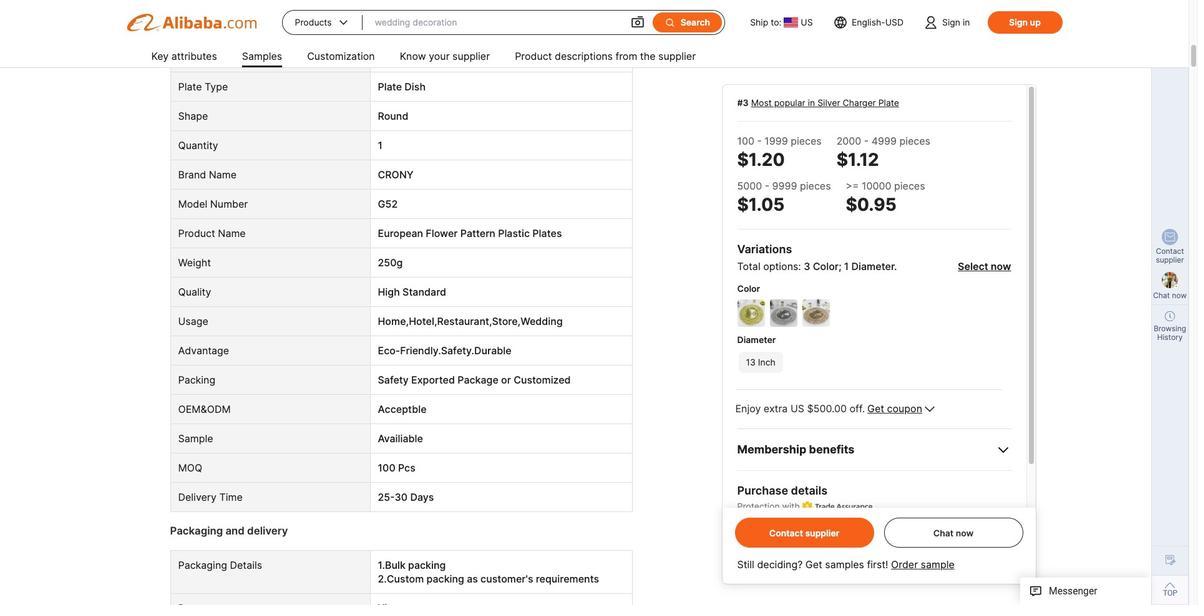 Task type: locate. For each thing, give the bounding box(es) containing it.
dishes
[[378, 22, 410, 35]]

2 sign from the left
[[1010, 17, 1029, 27]]

home,hotel,restaurant,store,wedding
[[378, 316, 563, 328]]

plates
[[422, 22, 452, 35], [533, 228, 562, 240]]

products 
[[295, 16, 350, 29]]

type down pattern type
[[205, 81, 228, 93]]

pieces right 4999
[[900, 135, 931, 147]]

time
[[796, 534, 815, 545]]

1 vertical spatial customized
[[514, 374, 571, 387]]

- right "5000"
[[765, 180, 770, 192]]

1 horizontal spatial contact supplier
[[1157, 247, 1185, 265]]

1 vertical spatial details
[[916, 523, 943, 534]]

1 vertical spatial chat now
[[934, 528, 974, 539]]

supplier
[[453, 50, 490, 62], [659, 50, 696, 62], [1157, 255, 1185, 265], [791, 523, 823, 534], [806, 528, 840, 539]]

safety exported package or customized
[[378, 374, 571, 387]]

plates right plastic
[[533, 228, 562, 240]]

- inside 100 - 1999 pieces $1.20
[[758, 135, 762, 147]]

pieces inside the 2000 - 4999 pieces $1.12
[[900, 135, 931, 147]]

packaging for packaging details
[[178, 560, 227, 572]]

product up weight
[[178, 228, 215, 240]]

select
[[959, 260, 989, 273]]

1 horizontal spatial details
[[916, 523, 943, 534]]

- right 2000
[[865, 135, 869, 147]]

enjoy left the extra
[[736, 403, 761, 415]]

pieces inside 5000 - 9999 pieces $1.05
[[801, 180, 831, 192]]

0 horizontal spatial color
[[738, 284, 761, 294]]

0 vertical spatial product
[[515, 50, 552, 62]]

us right the extra
[[791, 403, 805, 415]]

100
[[738, 135, 755, 147], [378, 462, 396, 475]]

0 horizontal spatial details
[[792, 484, 828, 497]]

contact supplier to negotiate shipping details enjoy on-time dispatch guarantee
[[755, 523, 943, 545]]

pattern up plate type
[[178, 51, 213, 64]]

protection
[[738, 501, 780, 512]]

1 vertical spatial enjoy
[[755, 534, 778, 545]]

30
[[395, 492, 408, 504]]

1 horizontal spatial -
[[765, 180, 770, 192]]

0 horizontal spatial get
[[806, 559, 823, 571]]

customized up plate dish
[[378, 51, 435, 64]]

product down wedding decoration 'text field'
[[515, 50, 552, 62]]

dish
[[405, 81, 426, 93]]

availiable
[[378, 433, 423, 445]]

in left silver
[[808, 97, 816, 108]]

browsing history
[[1155, 324, 1187, 342]]

color right 3
[[814, 260, 839, 273]]

usd
[[886, 17, 904, 27]]

know your supplier link
[[400, 45, 490, 70]]

plates right &
[[422, 22, 452, 35]]

coupon
[[888, 403, 923, 415]]

enjoy extra us $500.00 off. get coupon
[[736, 403, 923, 415]]

delivery
[[178, 492, 217, 504]]

model
[[178, 198, 208, 211]]

chat
[[1154, 291, 1171, 300], [934, 528, 954, 539]]

- for $1.12
[[865, 135, 869, 147]]

pieces right 9999 at the right of page
[[801, 180, 831, 192]]

#3
[[738, 97, 749, 108]]

1 horizontal spatial 100
[[738, 135, 755, 147]]

1 sign from the left
[[943, 17, 961, 27]]

order sample link
[[892, 559, 955, 571]]

plate right 'charger'
[[879, 97, 900, 108]]

100 left pcs at the bottom of page
[[378, 462, 396, 475]]

total
[[738, 260, 761, 273]]

0 horizontal spatial 100
[[378, 462, 396, 475]]

0 vertical spatial name
[[209, 169, 237, 181]]

0 horizontal spatial now
[[956, 528, 974, 539]]

1 horizontal spatial product
[[515, 50, 552, 62]]

browsing
[[1155, 324, 1187, 333]]

sample
[[178, 433, 213, 445]]

1 vertical spatial diameter
[[738, 335, 776, 345]]

0 vertical spatial now
[[992, 260, 1012, 273]]

sign for sign in
[[943, 17, 961, 27]]

name up number
[[209, 169, 237, 181]]

0 horizontal spatial chat now
[[934, 528, 974, 539]]

samples
[[826, 559, 865, 571]]

weight
[[178, 257, 211, 269]]

0 vertical spatial color
[[814, 260, 839, 273]]

100 inside 100 - 1999 pieces $1.20
[[738, 135, 755, 147]]

- inside the 2000 - 4999 pieces $1.12
[[865, 135, 869, 147]]

english-
[[852, 17, 886, 27]]

packing left "as"
[[427, 573, 465, 586]]

customized right the or at the left of page
[[514, 374, 571, 387]]

1 horizontal spatial 1
[[845, 260, 849, 273]]

pieces inside >= 10000 pieces $0.95
[[895, 180, 926, 192]]

100 for 100 pcs
[[378, 462, 396, 475]]

$0.95
[[846, 194, 897, 215]]

type down dinnerware type
[[216, 51, 239, 64]]

1 horizontal spatial sign
[[1010, 17, 1029, 27]]

details right shipping
[[916, 523, 943, 534]]

name down number
[[218, 228, 246, 240]]

2 vertical spatial type
[[205, 81, 228, 93]]

key
[[151, 50, 169, 62]]

0 horizontal spatial -
[[758, 135, 762, 147]]

details up with
[[792, 484, 828, 497]]

1 vertical spatial name
[[218, 228, 246, 240]]

0 vertical spatial in
[[964, 17, 971, 27]]

descriptions
[[555, 50, 613, 62]]

-
[[758, 135, 762, 147], [865, 135, 869, 147], [765, 180, 770, 192]]

wedding decoration text field
[[375, 11, 618, 34]]

- left 1999
[[758, 135, 762, 147]]

0 horizontal spatial chat
[[934, 528, 954, 539]]

time
[[219, 492, 243, 504]]

0 vertical spatial get
[[868, 403, 885, 415]]

0 vertical spatial packaging
[[170, 525, 223, 538]]

- inside 5000 - 9999 pieces $1.05
[[765, 180, 770, 192]]

- for $1.05
[[765, 180, 770, 192]]

1 horizontal spatial get
[[868, 403, 885, 415]]

1 horizontal spatial plate
[[378, 81, 402, 93]]

pieces right 10000
[[895, 180, 926, 192]]

model number
[[178, 198, 248, 211]]

packaging down delivery
[[170, 525, 223, 538]]

1 vertical spatial packaging
[[178, 560, 227, 572]]

2 vertical spatial now
[[956, 528, 974, 539]]

still deciding? get samples first! order sample
[[738, 559, 955, 571]]

membership benefits
[[738, 443, 855, 456]]

product for product name
[[178, 228, 215, 240]]

2 horizontal spatial now
[[1173, 291, 1188, 300]]

arrow down image
[[925, 403, 935, 416]]

dinnerware
[[178, 22, 232, 35]]

get down time at the bottom right of the page
[[806, 559, 823, 571]]

2 horizontal spatial plate
[[879, 97, 900, 108]]

.
[[895, 260, 898, 273]]

diameter
[[852, 260, 895, 273], [738, 335, 776, 345]]

1
[[378, 139, 383, 152], [845, 260, 849, 273]]

now
[[992, 260, 1012, 273], [1173, 291, 1188, 300], [956, 528, 974, 539]]

get
[[868, 403, 885, 415], [806, 559, 823, 571]]

0 vertical spatial plates
[[422, 22, 452, 35]]

1 vertical spatial product
[[178, 228, 215, 240]]

shipping
[[878, 523, 913, 534]]

1 vertical spatial chat
[[934, 528, 954, 539]]

pattern left plastic
[[461, 228, 496, 240]]

0 horizontal spatial diameter
[[738, 335, 776, 345]]

1 horizontal spatial diameter
[[852, 260, 895, 273]]

type
[[235, 22, 258, 35], [216, 51, 239, 64], [205, 81, 228, 93]]

customization
[[307, 50, 375, 62]]

first!
[[868, 559, 889, 571]]

plate for plate dish
[[378, 81, 402, 93]]

25-
[[378, 492, 395, 504]]

ship
[[751, 17, 769, 27]]

0 vertical spatial us
[[801, 17, 813, 27]]

1 down round
[[378, 139, 383, 152]]

0 vertical spatial chat
[[1154, 291, 1171, 300]]

pieces right 1999
[[791, 135, 822, 147]]

sample
[[921, 559, 955, 571]]

0 horizontal spatial in
[[808, 97, 816, 108]]

1 vertical spatial type
[[216, 51, 239, 64]]

color down total
[[738, 284, 761, 294]]

1 vertical spatial now
[[1173, 291, 1188, 300]]

100 up $1.20
[[738, 135, 755, 147]]

0 horizontal spatial pattern
[[178, 51, 213, 64]]

plastic
[[498, 228, 530, 240]]

pieces inside 100 - 1999 pieces $1.20
[[791, 135, 822, 147]]

now for select now link
[[992, 260, 1012, 273]]

0 vertical spatial enjoy
[[736, 403, 761, 415]]

quality
[[178, 286, 211, 299]]

1 vertical spatial color
[[738, 284, 761, 294]]

key attributes
[[151, 50, 217, 62]]

diameter up 13 inch
[[738, 335, 776, 345]]

in left sign up
[[964, 17, 971, 27]]

pieces for $1.20
[[791, 135, 822, 147]]

1 horizontal spatial pattern
[[461, 228, 496, 240]]

0 horizontal spatial sign
[[943, 17, 961, 27]]

100 for 100 - 1999 pieces $1.20
[[738, 135, 755, 147]]

;
[[839, 260, 842, 273]]

chat now up sample
[[934, 528, 974, 539]]

1 right ';'
[[845, 260, 849, 273]]

inch
[[759, 357, 776, 368]]

attributes
[[172, 50, 217, 62]]

dispatch
[[817, 534, 855, 545]]

eco-
[[378, 345, 400, 357]]

color
[[814, 260, 839, 273], [738, 284, 761, 294]]

enjoy left on-
[[755, 534, 778, 545]]

type up the samples
[[235, 22, 258, 35]]

0 horizontal spatial plate
[[178, 81, 202, 93]]

us right to: at the right of page
[[801, 17, 813, 27]]

1 horizontal spatial plates
[[533, 228, 562, 240]]

0 horizontal spatial customized
[[378, 51, 435, 64]]

sign left up
[[1010, 17, 1029, 27]]

history
[[1158, 333, 1184, 342]]

0 vertical spatial type
[[235, 22, 258, 35]]

negotiate
[[837, 523, 876, 534]]

plate left the 'dish'
[[378, 81, 402, 93]]

0 vertical spatial packing
[[408, 560, 446, 572]]

sign right usd
[[943, 17, 961, 27]]

1 vertical spatial get
[[806, 559, 823, 571]]

1 vertical spatial pattern
[[461, 228, 496, 240]]

popular
[[775, 97, 806, 108]]

1 horizontal spatial chat
[[1154, 291, 1171, 300]]

diameter right ';'
[[852, 260, 895, 273]]

get right off.
[[868, 403, 885, 415]]

purchase details
[[738, 484, 828, 497]]

1 horizontal spatial customized
[[514, 374, 571, 387]]

1 vertical spatial 100
[[378, 462, 396, 475]]

&
[[413, 22, 420, 35]]

1 horizontal spatial now
[[992, 260, 1012, 273]]

plate type
[[178, 81, 228, 93]]

sign for sign up
[[1010, 17, 1029, 27]]

5000 - 9999 pieces $1.05
[[738, 180, 831, 215]]

packaging down packaging and delivery
[[178, 560, 227, 572]]

0 vertical spatial customized
[[378, 51, 435, 64]]

chat up browsing at the right bottom of page
[[1154, 291, 1171, 300]]

us
[[801, 17, 813, 27], [791, 403, 805, 415]]

0 vertical spatial 100
[[738, 135, 755, 147]]

type for dinnerware type
[[235, 22, 258, 35]]

0 vertical spatial chat now
[[1154, 291, 1188, 300]]

0 horizontal spatial product
[[178, 228, 215, 240]]

enjoy inside contact supplier to negotiate shipping details enjoy on-time dispatch guarantee
[[755, 534, 778, 545]]

options:
[[764, 260, 802, 273]]

to
[[826, 523, 834, 534]]

2 horizontal spatial -
[[865, 135, 869, 147]]

0 horizontal spatial contact supplier
[[770, 528, 840, 539]]

key attributes link
[[151, 45, 217, 70]]

order
[[892, 559, 919, 571]]

packing up 2.custom
[[408, 560, 446, 572]]

chat up sample
[[934, 528, 954, 539]]

1.bulk
[[378, 560, 406, 572]]

oem&odm
[[178, 404, 231, 416]]

plate up shape
[[178, 81, 202, 93]]

0 horizontal spatial 1
[[378, 139, 383, 152]]

chat now up browsing at the right bottom of page
[[1154, 291, 1188, 300]]

pieces for $1.05
[[801, 180, 831, 192]]

- for $1.20
[[758, 135, 762, 147]]

0 vertical spatial 1
[[378, 139, 383, 152]]



Task type: describe. For each thing, give the bounding box(es) containing it.
charger
[[843, 97, 877, 108]]

plate for plate type
[[178, 81, 202, 93]]

0 horizontal spatial plates
[[422, 22, 452, 35]]

1 vertical spatial in
[[808, 97, 816, 108]]

membership
[[738, 443, 807, 456]]

still
[[738, 559, 755, 571]]

1 vertical spatial plates
[[533, 228, 562, 240]]

pattern type
[[178, 51, 239, 64]]

acceptble
[[378, 404, 427, 416]]

0 vertical spatial details
[[792, 484, 828, 497]]

4999
[[872, 135, 897, 147]]

13 inch link
[[738, 351, 785, 375]]

13
[[747, 357, 756, 368]]

sign up
[[1010, 17, 1042, 27]]

1 horizontal spatial chat now
[[1154, 291, 1188, 300]]

1 horizontal spatial in
[[964, 17, 971, 27]]

packing
[[178, 374, 216, 387]]

details
[[230, 560, 262, 572]]

your
[[429, 50, 450, 62]]

now for chat now button
[[956, 528, 974, 539]]

···
[[907, 561, 912, 569]]

exported
[[412, 374, 455, 387]]

1 vertical spatial packing
[[427, 573, 465, 586]]

packaging for packaging and delivery
[[170, 525, 223, 538]]

250g
[[378, 257, 403, 269]]

high standard
[[378, 286, 446, 299]]

brand name
[[178, 169, 237, 181]]

product name
[[178, 228, 246, 240]]

with
[[783, 501, 800, 512]]

5000
[[738, 180, 763, 192]]

$1.20
[[738, 149, 785, 170]]

customization link
[[307, 45, 375, 70]]

plate dish
[[378, 81, 426, 93]]

or
[[502, 374, 511, 387]]

protection with
[[738, 501, 800, 512]]

benefits
[[810, 443, 855, 456]]

2.custom
[[378, 573, 424, 586]]

extra
[[764, 403, 788, 415]]

g52
[[378, 198, 398, 211]]

variations
[[738, 243, 793, 256]]

>=
[[846, 180, 860, 192]]

days
[[411, 492, 434, 504]]

samples
[[242, 50, 282, 62]]

crony
[[378, 169, 414, 181]]

$500.00
[[808, 403, 847, 415]]

search
[[681, 17, 711, 27]]

name for brand name
[[209, 169, 237, 181]]

as
[[467, 573, 478, 586]]

9999
[[773, 180, 798, 192]]

name for product name
[[218, 228, 246, 240]]

1 vertical spatial contact supplier
[[770, 528, 840, 539]]

$1.12
[[837, 149, 880, 170]]

details inside contact supplier to negotiate shipping details enjoy on-time dispatch guarantee
[[916, 523, 943, 534]]

type for plate type
[[205, 81, 228, 93]]

safety
[[378, 374, 409, 387]]

advantage
[[178, 345, 229, 357]]

contact inside contact supplier to negotiate shipping details enjoy on-time dispatch guarantee
[[755, 523, 788, 534]]

100 pcs
[[378, 462, 416, 475]]

1 horizontal spatial color
[[814, 260, 839, 273]]

type for pattern type
[[216, 51, 239, 64]]

standard
[[403, 286, 446, 299]]

package
[[458, 374, 499, 387]]

0 vertical spatial diameter
[[852, 260, 895, 273]]


[[631, 15, 646, 30]]

25-30 days
[[378, 492, 434, 504]]

100 - 1999 pieces $1.20
[[738, 135, 822, 170]]

samples link
[[242, 45, 282, 70]]

0 vertical spatial contact supplier
[[1157, 247, 1185, 265]]

13 inch
[[747, 357, 776, 368]]


[[665, 17, 676, 28]]

delivery time
[[178, 492, 243, 504]]

pieces for $1.12
[[900, 135, 931, 147]]

product descriptions from the supplier
[[515, 50, 696, 62]]

packaging details
[[178, 560, 262, 572]]

dishes & plates
[[378, 22, 452, 35]]

silver
[[818, 97, 841, 108]]

1.bulk packing 2.custom packing as customer's requirements
[[378, 560, 600, 586]]

product descriptions from the supplier link
[[515, 45, 696, 70]]

european flower pattern plastic plates
[[378, 228, 562, 240]]

sign in
[[943, 17, 971, 27]]

select now link
[[959, 260, 1012, 273]]

on-
[[780, 534, 796, 545]]

flower
[[426, 228, 458, 240]]

english-usd
[[852, 17, 904, 27]]

packaging and delivery
[[170, 525, 288, 538]]

1 vertical spatial 1
[[845, 260, 849, 273]]

requirements
[[536, 573, 600, 586]]

select now
[[959, 260, 1012, 273]]

0 vertical spatial pattern
[[178, 51, 213, 64]]

2000 - 4999 pieces $1.12
[[837, 135, 931, 170]]

1999
[[765, 135, 788, 147]]

supplier inside contact supplier to negotiate shipping details enjoy on-time dispatch guarantee
[[791, 523, 823, 534]]

from
[[616, 50, 638, 62]]

product for product descriptions from the supplier
[[515, 50, 552, 62]]

most
[[752, 97, 772, 108]]

shape
[[178, 110, 208, 123]]

1 vertical spatial us
[[791, 403, 805, 415]]



Task type: vqa. For each thing, say whether or not it's contained in the screenshot.


